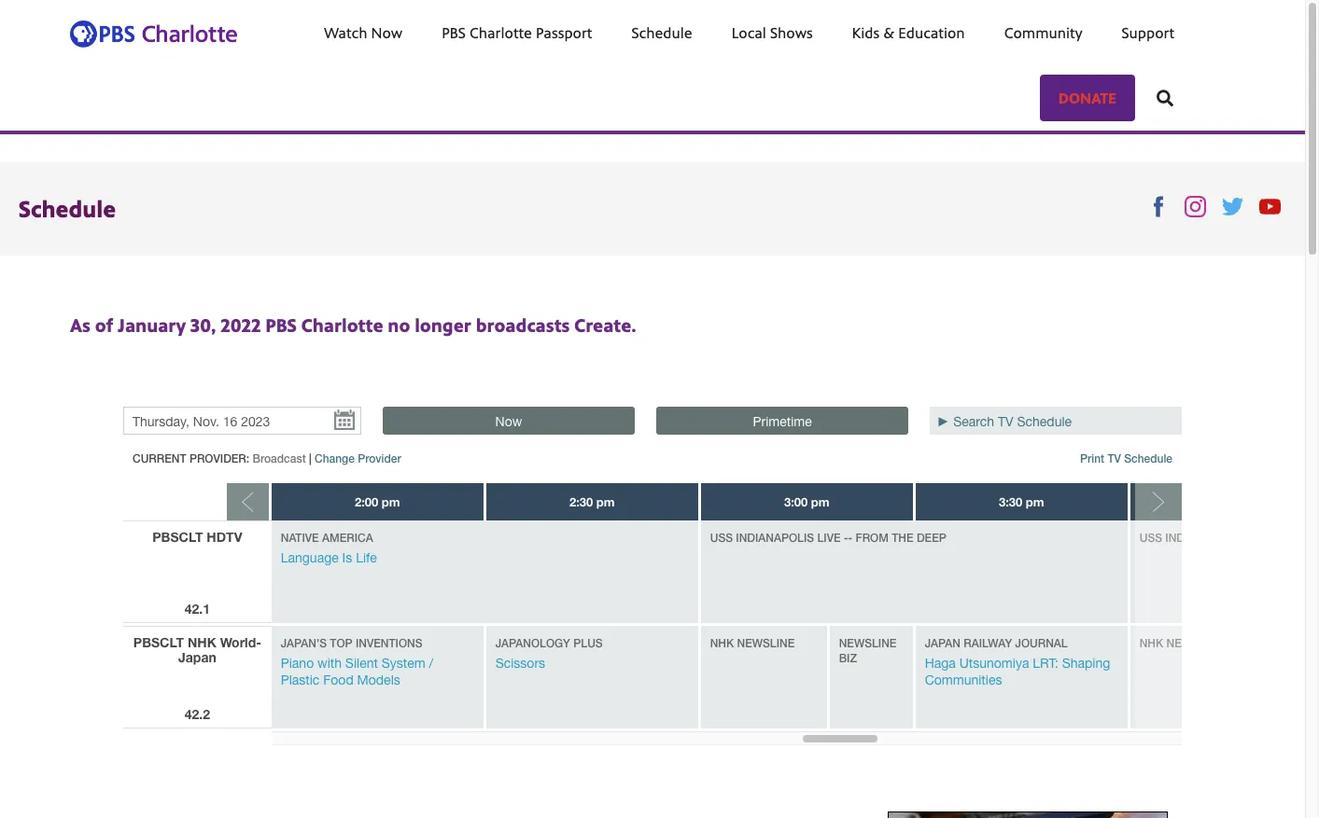 Task type: locate. For each thing, give the bounding box(es) containing it.
pbs
[[442, 22, 466, 43], [265, 313, 297, 338]]

facebook image
[[1147, 196, 1169, 218]]

1 education from the left
[[785, 22, 851, 43]]

membership
[[590, 22, 674, 43]]

no
[[388, 313, 410, 338]]

print tv schedule
[[1080, 452, 1173, 466]]

schedule
[[350, 22, 411, 43], [631, 22, 692, 43], [19, 193, 116, 224], [1017, 415, 1072, 430], [1124, 452, 1173, 466]]

2 horizontal spatial newsline
[[1166, 637, 1224, 651]]

pm for 2:30 pm
[[596, 495, 615, 510]]

print tv schedule button
[[1080, 452, 1173, 467]]

0 horizontal spatial watch
[[324, 22, 367, 43]]

now button
[[382, 407, 635, 435]]

1 & from the left
[[678, 22, 689, 43]]

&
[[678, 22, 689, 43], [883, 22, 895, 43]]

instagram image
[[1185, 196, 1206, 218]]

30,
[[190, 313, 216, 338]]

primetime button
[[656, 407, 909, 435]]

0 horizontal spatial support
[[693, 22, 745, 43]]

schedule link left 'local'
[[613, 0, 711, 65]]

0 horizontal spatial newsline
[[737, 637, 795, 651]]

pm right 3:00
[[811, 495, 829, 510]]

0 horizontal spatial charlotte
[[301, 313, 383, 338]]

0 horizontal spatial pbs
[[265, 313, 297, 338]]

1 horizontal spatial nhk newsline button
[[1140, 637, 1224, 651]]

0 vertical spatial pbs
[[442, 22, 466, 43]]

piano
[[281, 656, 314, 671]]

ch
[[1310, 531, 1319, 545]]

pm right 3:30
[[1026, 495, 1044, 510]]

row group
[[123, 521, 271, 729]]

2 watch from the left
[[508, 22, 551, 43]]

row header
[[123, 521, 271, 624], [123, 627, 271, 729]]

1 schedule link from the left
[[331, 0, 430, 65]]

nhk
[[188, 635, 216, 651], [710, 637, 734, 651], [1140, 637, 1163, 651]]

uss for uss indianapolis: the final ch
[[1140, 531, 1162, 545]]

uss left indianapolis:
[[1140, 531, 1162, 545]]

1 horizontal spatial tv
[[1108, 452, 1121, 466]]

1 vertical spatial pbsclt
[[133, 635, 184, 651]]

education left kids
[[785, 22, 851, 43]]

japanology plus button
[[495, 637, 603, 651]]

1 nhk newsline button from the left
[[710, 637, 795, 651]]

japan's top inventions piano with silent system / plastic food models
[[281, 637, 433, 688]]

scissors cell
[[486, 627, 701, 729]]

1 uss from the left
[[710, 531, 733, 545]]

of
[[95, 313, 113, 338]]

pbs left to
[[442, 22, 466, 43]]

uss
[[710, 531, 733, 545], [1140, 531, 1162, 545]]

charlotte
[[469, 22, 532, 43], [301, 313, 383, 338]]

0 horizontal spatial tv
[[998, 415, 1013, 430]]

about
[[890, 22, 931, 43]]

donate
[[1066, 22, 1117, 43]]

1 horizontal spatial now
[[495, 415, 522, 430]]

1 pm from the left
[[382, 495, 400, 510]]

pm right the 2:30
[[596, 495, 615, 510]]

donate link
[[1047, 9, 1135, 56]]

1 horizontal spatial newsline
[[839, 637, 897, 651]]

tv right 'search'
[[998, 415, 1013, 430]]

1 horizontal spatial passport
[[970, 22, 1026, 43]]

newsline
[[737, 637, 795, 651], [839, 637, 897, 651], [1166, 637, 1224, 651]]

1 horizontal spatial support
[[1122, 22, 1174, 43]]

2 support from the left
[[1122, 22, 1174, 43]]

2 uss from the left
[[1140, 531, 1162, 545]]

column header
[[1130, 484, 1319, 521]]

& for kids
[[883, 22, 895, 43]]

japan's
[[281, 637, 327, 651]]

passport
[[536, 22, 592, 43], [970, 22, 1026, 43]]

0 horizontal spatial education
[[785, 22, 851, 43]]

longer
[[415, 313, 471, 338]]

3 newsline from the left
[[1166, 637, 1224, 651]]

life
[[356, 551, 377, 566]]

grid
[[123, 484, 1319, 746]]

|
[[309, 452, 311, 466]]

1 vertical spatial row header
[[123, 627, 271, 729]]

education right kids
[[898, 22, 965, 43]]

row header up pbsclt nhk world- japan
[[123, 521, 271, 624]]

& for membership
[[678, 22, 689, 43]]

& right membership at the top
[[678, 22, 689, 43]]

tv right "print"
[[1108, 452, 1121, 466]]

0 vertical spatial pbsclt
[[152, 529, 203, 545]]

1 vertical spatial now
[[495, 415, 522, 430]]

1 row header from the top
[[123, 521, 271, 624]]

nhk inside pbsclt nhk world- japan
[[188, 635, 216, 651]]

japanology plus scissors
[[495, 637, 603, 671]]

2 pm from the left
[[596, 495, 615, 510]]

kids & education link
[[833, 0, 984, 65]]

3:00 pm
[[784, 495, 829, 510]]

passport right to
[[536, 22, 592, 43]]

hdtv
[[207, 529, 242, 545]]

2 education from the left
[[898, 22, 965, 43]]

pm right 2:00
[[382, 495, 400, 510]]

education
[[785, 22, 851, 43], [898, 22, 965, 43]]

1 horizontal spatial uss
[[1140, 531, 1162, 545]]

world-
[[220, 635, 261, 651]]

pm for 3:00 pm
[[811, 495, 829, 510]]

create.
[[574, 313, 636, 338]]

live
[[817, 531, 841, 545]]

0 vertical spatial row header
[[123, 521, 271, 624]]

nhk newsline
[[710, 637, 795, 651], [1140, 637, 1224, 651]]

1 horizontal spatial watch
[[508, 22, 551, 43]]

provider
[[358, 452, 401, 466]]

nhk newsline button
[[710, 637, 795, 651], [1140, 637, 1224, 651]]

0 vertical spatial tv
[[998, 415, 1013, 430]]

1 vertical spatial tv
[[1108, 452, 1121, 466]]

& right kids
[[883, 22, 895, 43]]

japan up haga
[[925, 637, 961, 651]]

None text field
[[127, 411, 319, 433]]

& inside kids & education link
[[883, 22, 895, 43]]

1 horizontal spatial &
[[883, 22, 895, 43]]

local
[[732, 22, 766, 43]]

row header down 42.1
[[123, 627, 271, 729]]

pbsclt left hdtv
[[152, 529, 203, 545]]

0 horizontal spatial nhk
[[188, 635, 216, 651]]

pbsclt left world-
[[133, 635, 184, 651]]

1 horizontal spatial japan
[[925, 637, 961, 651]]

japan
[[925, 637, 961, 651], [178, 650, 216, 666]]

0 horizontal spatial nhk newsline button
[[710, 637, 795, 651]]

1 support from the left
[[693, 22, 745, 43]]

tv
[[998, 415, 1013, 430], [1108, 452, 1121, 466]]

as
[[70, 313, 90, 338]]

0 horizontal spatial schedule link
[[331, 0, 430, 65]]

0 horizontal spatial passport
[[536, 22, 592, 43]]

communities
[[925, 673, 1002, 688]]

uss left indianapolis
[[710, 531, 733, 545]]

1 horizontal spatial charlotte
[[469, 22, 532, 43]]

newsline for first nhk newsline button from the left
[[737, 637, 795, 651]]

1 horizontal spatial nhk newsline
[[1140, 637, 1224, 651]]

row group inside grid
[[123, 521, 271, 729]]

0 vertical spatial charlotte
[[469, 22, 532, 43]]

42.2
[[185, 707, 210, 723]]

0 horizontal spatial japan
[[178, 650, 216, 666]]

1 horizontal spatial nhk
[[710, 637, 734, 651]]

pbsclt nhk world- japan
[[133, 635, 261, 666]]

now
[[371, 22, 403, 43], [495, 415, 522, 430]]

japanology
[[495, 637, 570, 651]]

3 pm from the left
[[811, 495, 829, 510]]

japan railway journal haga utsunomiya lrt: shaping communities
[[925, 637, 1110, 688]]

pbs charlotte passport
[[442, 22, 592, 43]]

1 newsline from the left
[[737, 637, 795, 651]]

0 horizontal spatial uss
[[710, 531, 733, 545]]

america
[[322, 531, 373, 545]]

newsline biz
[[839, 637, 897, 666]]

membership & support
[[590, 22, 745, 43]]

pbsclt inside pbsclt nhk world- japan
[[133, 635, 184, 651]]

support inside 'link'
[[1122, 22, 1174, 43]]

1 nhk newsline from the left
[[710, 637, 795, 651]]

& inside membership & support link
[[678, 22, 689, 43]]

2 - from the left
[[848, 531, 853, 545]]

►
[[937, 415, 950, 430]]

passport right 'about'
[[970, 22, 1026, 43]]

0 horizontal spatial now
[[371, 22, 403, 43]]

local shows link
[[713, 0, 832, 65]]

2 horizontal spatial nhk
[[1140, 637, 1163, 651]]

2 nhk newsline button from the left
[[1140, 637, 1224, 651]]

row group containing pbsclt hdtv
[[123, 521, 271, 729]]

support
[[693, 22, 745, 43], [1122, 22, 1174, 43]]

schedule inside button
[[1124, 452, 1173, 466]]

2 nhk newsline from the left
[[1140, 637, 1224, 651]]

schedule link
[[331, 0, 430, 65], [613, 0, 711, 65]]

2 row header from the top
[[123, 627, 271, 729]]

2:00 pm
[[355, 495, 400, 510]]

... image
[[334, 410, 355, 431]]

1 horizontal spatial schedule link
[[613, 0, 711, 65]]

2:30 pm
[[569, 495, 615, 510]]

pbs right 2022
[[265, 313, 297, 338]]

print
[[1080, 452, 1104, 466]]

2 & from the left
[[883, 22, 895, 43]]

row header containing pbsclt hdtv
[[123, 521, 271, 624]]

0 horizontal spatial nhk newsline
[[710, 637, 795, 651]]

youtube image
[[1259, 196, 1281, 218]]

japan left world-
[[178, 650, 216, 666]]

search image
[[1157, 24, 1173, 41]]

plus
[[573, 637, 603, 651]]

0 horizontal spatial &
[[678, 22, 689, 43]]

newsline for second nhk newsline button
[[1166, 637, 1224, 651]]

pm
[[382, 495, 400, 510], [596, 495, 615, 510], [811, 495, 829, 510], [1026, 495, 1044, 510]]

community
[[1004, 22, 1082, 43]]

1 horizontal spatial education
[[898, 22, 965, 43]]

pbs charlotte passport link
[[423, 0, 611, 65]]

uss indianapolis: the final ch button
[[1140, 531, 1319, 545]]

schedule link left ways at left
[[331, 0, 430, 65]]

tv inside print tv schedule button
[[1108, 452, 1121, 466]]

4 pm from the left
[[1026, 495, 1044, 510]]



Task type: describe. For each thing, give the bounding box(es) containing it.
newsline biz button
[[839, 637, 897, 666]]

january
[[118, 313, 186, 338]]

local shows
[[732, 22, 813, 43]]

is
[[342, 551, 352, 566]]

1 - from the left
[[844, 531, 848, 545]]

native america button
[[281, 531, 373, 545]]

japan railway journal button
[[925, 637, 1068, 651]]

3:00
[[784, 495, 808, 510]]

lrt:
[[1033, 656, 1058, 671]]

1 vertical spatial charlotte
[[301, 313, 383, 338]]

wtvi image
[[70, 20, 252, 48]]

1 watch from the left
[[324, 22, 367, 43]]

native america language is life
[[281, 531, 377, 566]]

primetime
[[753, 415, 812, 430]]

the
[[1250, 531, 1272, 545]]

as of january 30, 2022 pbs charlotte no longer broadcasts create.
[[70, 313, 636, 338]]

charlotte inside pbs charlotte passport link
[[469, 22, 532, 43]]

search image
[[1157, 89, 1173, 106]]

2:30
[[569, 495, 593, 510]]

to
[[490, 22, 504, 43]]

current provider: broadcast | change provider
[[133, 452, 401, 466]]

utsunomiya
[[959, 656, 1029, 671]]

2:00
[[355, 495, 378, 510]]

passport link
[[951, 0, 1045, 65]]

uss indianapolis: the final ch
[[1140, 531, 1319, 545]]

42.1
[[185, 601, 210, 617]]

1 horizontal spatial pbs
[[442, 22, 466, 43]]

models
[[357, 673, 400, 688]]

food
[[323, 673, 354, 688]]

railway
[[964, 637, 1012, 651]]

nhk newsline for first nhk newsline button from the left
[[710, 637, 795, 651]]

education inside education link
[[785, 22, 851, 43]]

broadcasts
[[476, 313, 570, 338]]

scissors
[[495, 656, 545, 671]]

watch now link
[[305, 0, 421, 65]]

inventions
[[356, 637, 422, 651]]

3:30 pm
[[999, 495, 1044, 510]]

from
[[856, 531, 889, 545]]

2 schedule link from the left
[[613, 0, 711, 65]]

2 newsline from the left
[[839, 637, 897, 651]]

pm for 3:30 pm
[[1026, 495, 1044, 510]]

education link
[[766, 0, 870, 65]]

0 vertical spatial now
[[371, 22, 403, 43]]

uss for uss indianapolis live -- from the deep
[[710, 531, 733, 545]]

language is life cell
[[271, 521, 701, 624]]

1 passport from the left
[[536, 22, 592, 43]]

/
[[429, 656, 433, 671]]

row header containing pbsclt nhk world- japan
[[123, 627, 271, 729]]

biz
[[839, 652, 857, 666]]

japan's top inventions button
[[281, 637, 422, 651]]

ways
[[450, 22, 486, 43]]

piano with silent system / plastic food models cell
[[271, 627, 486, 729]]

kids
[[852, 22, 880, 43]]

column header inside grid
[[1130, 484, 1319, 521]]

donate link
[[1040, 75, 1135, 121]]

indianapolis:
[[1165, 531, 1247, 545]]

japan inside japan railway journal haga utsunomiya lrt: shaping communities
[[925, 637, 961, 651]]

japan inside pbsclt nhk world- japan
[[178, 650, 216, 666]]

pm for 2:00 pm
[[382, 495, 400, 510]]

change
[[315, 452, 355, 466]]

broadcast
[[253, 452, 306, 466]]

provider:
[[189, 452, 249, 466]]

nhk newsline for second nhk newsline button
[[1140, 637, 1224, 651]]

now inside button
[[495, 415, 522, 430]]

language
[[281, 551, 339, 566]]

haga utsunomiya lrt: shaping communities cell
[[915, 627, 1130, 729]]

shows
[[770, 22, 813, 43]]

2022
[[221, 313, 261, 338]]

the
[[892, 531, 914, 545]]

watch now
[[324, 22, 403, 43]]

silent
[[345, 656, 378, 671]]

education inside kids & education link
[[898, 22, 965, 43]]

support link
[[1103, 0, 1193, 65]]

pbsclt for pbsclt hdtv
[[152, 529, 203, 545]]

journal
[[1015, 637, 1068, 651]]

search
[[953, 415, 994, 430]]

► search tv schedule
[[937, 415, 1072, 430]]

community link
[[986, 0, 1101, 65]]

3:30
[[999, 495, 1022, 510]]

final
[[1275, 531, 1306, 545]]

deep
[[917, 531, 946, 545]]

1 vertical spatial pbs
[[265, 313, 297, 338]]

current
[[133, 452, 186, 466]]

ways to watch link
[[432, 0, 570, 65]]

ways to watch
[[450, 22, 551, 43]]

2 passport from the left
[[970, 22, 1026, 43]]

indianapolis
[[736, 531, 814, 545]]

twitter image
[[1222, 196, 1243, 218]]

donate
[[1058, 88, 1117, 108]]

about link
[[872, 0, 949, 65]]

nhk for first nhk newsline button from the left
[[710, 637, 734, 651]]

change provider button
[[315, 452, 401, 466]]

uss indianapolis live -- from the deep button
[[710, 531, 946, 545]]

pbsclt for pbsclt nhk world- japan
[[133, 635, 184, 651]]

grid containing pbsclt hdtv
[[123, 484, 1319, 746]]

top
[[330, 637, 352, 651]]

plastic
[[281, 673, 320, 688]]

nhk for second nhk newsline button
[[1140, 637, 1163, 651]]



Task type: vqa. For each thing, say whether or not it's contained in the screenshot.


